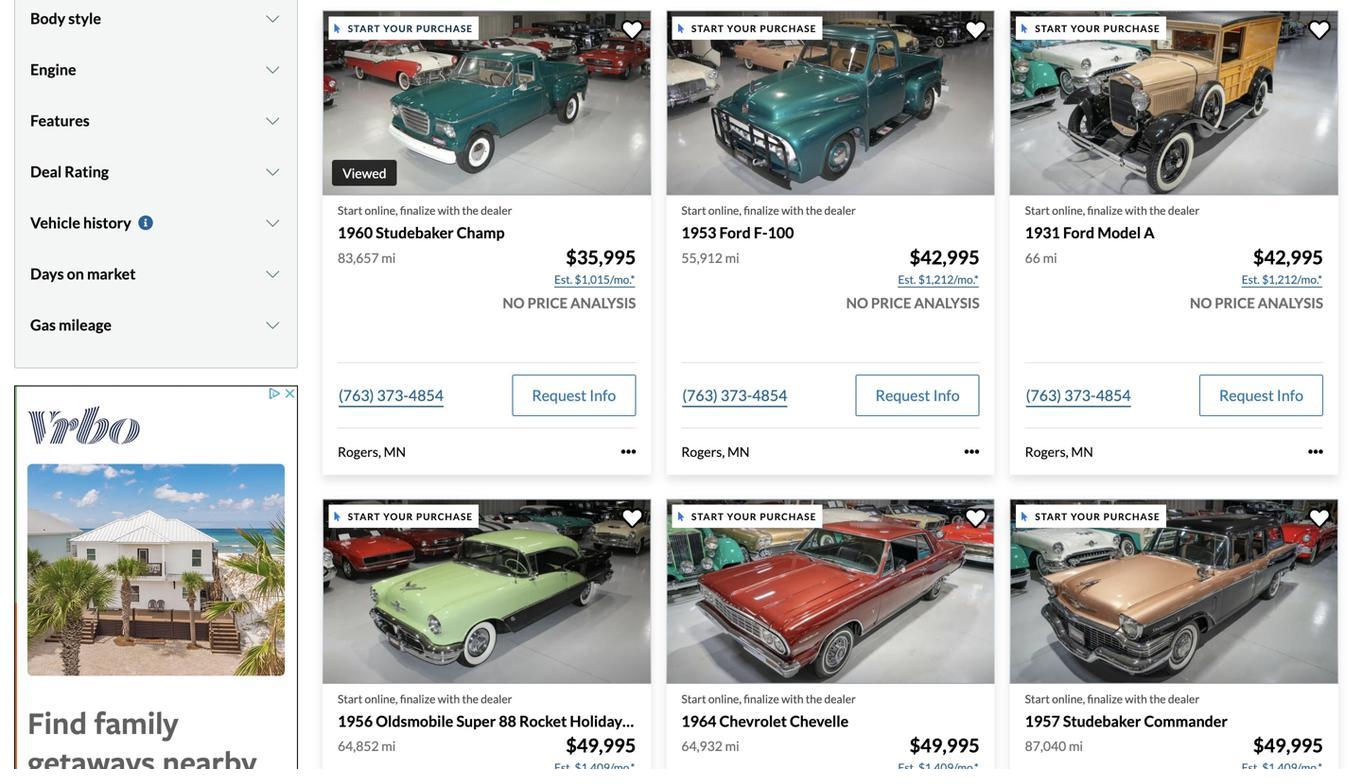 Task type: vqa. For each thing, say whether or not it's contained in the screenshot.
1960 Rogers,
yes



Task type: describe. For each thing, give the bounding box(es) containing it.
vehicle
[[30, 213, 80, 232]]

engine button
[[30, 46, 282, 93]]

87,040 mi
[[1025, 738, 1083, 754]]

(763) 373-4854 for 1931
[[1026, 386, 1131, 404]]

engine
[[30, 60, 76, 79]]

1956
[[338, 712, 373, 730]]

mi for 1956 oldsmobile super 88 rocket holiday hardtop coupe rwd
[[381, 738, 396, 754]]

start online, finalize with the dealer 1953 ford f-100
[[681, 203, 856, 242]]

no for 1931 ford model a
[[1190, 294, 1212, 311]]

history
[[83, 213, 131, 232]]

with for super
[[438, 692, 460, 705]]

dealer for model
[[1168, 203, 1200, 217]]

no for 1960 studebaker champ
[[503, 294, 525, 311]]

start online, finalize with the dealer 1957 studebaker commander
[[1025, 692, 1228, 730]]

start inside start online, finalize with the dealer 1957 studebaker commander
[[1025, 692, 1050, 705]]

mi for 1964 chevrolet chevelle
[[725, 738, 739, 754]]

holiday
[[570, 712, 622, 730]]

oldsmobile
[[376, 712, 453, 730]]

body
[[30, 9, 65, 28]]

mileage
[[59, 316, 112, 334]]

64,852
[[338, 738, 379, 754]]

the for commander
[[1149, 692, 1166, 705]]

$42,995 for a
[[1253, 246, 1323, 268]]

start online, finalize with the dealer 1931 ford model a
[[1025, 203, 1200, 242]]

gas mileage
[[30, 316, 112, 334]]

$1,015/mo.*
[[575, 272, 635, 286]]

ford for model
[[1063, 223, 1095, 242]]

(763) 373-4854 button for 1953
[[681, 374, 788, 416]]

(763) 373-4854 button for 1960
[[338, 374, 445, 416]]

start online, finalize with the dealer 1960 studebaker champ
[[338, 203, 512, 242]]

dealer for chevelle
[[824, 692, 856, 705]]

deal rating
[[30, 162, 109, 181]]

vehicle history button
[[30, 199, 282, 247]]

purchase for 1956 oldsmobile super 88 rocket holiday hardtop coupe rwd
[[416, 511, 473, 522]]

1957
[[1025, 712, 1060, 730]]

start inside start online, finalize with the dealer 1953 ford f-100
[[681, 203, 706, 217]]

4854 for f-
[[752, 386, 787, 404]]

mi for 1957 studebaker commander
[[1069, 738, 1083, 754]]

super
[[456, 712, 496, 730]]

ford for f-
[[719, 223, 751, 242]]

the for super
[[462, 692, 479, 705]]

$1,212/mo.* for a
[[1262, 272, 1322, 286]]

66 mi
[[1025, 250, 1057, 266]]

viewed
[[343, 165, 386, 181]]

rogers, mn for 1960
[[338, 443, 406, 460]]

chevelle
[[790, 712, 849, 730]]

373- for 1953
[[721, 386, 752, 404]]

100
[[768, 223, 794, 242]]

info for a
[[1277, 386, 1304, 404]]

$1,212/mo.* for 100
[[918, 272, 979, 286]]

purchase for 1964 chevrolet chevelle
[[760, 511, 817, 522]]

info circle image
[[136, 215, 155, 231]]

commander
[[1144, 712, 1228, 730]]

sherwood green 1960 studebaker champ pickup truck  3-speed manual image
[[323, 11, 651, 195]]

start inside start online, finalize with the dealer 1956 oldsmobile super 88 rocket holiday hardtop coupe rwd
[[338, 692, 363, 705]]

373- for 1931
[[1064, 386, 1096, 404]]

4854 for champ
[[409, 386, 444, 404]]

your for 1931 ford model a
[[1071, 22, 1101, 34]]

start online, finalize with the dealer 1956 oldsmobile super 88 rocket holiday hardtop coupe rwd
[[338, 692, 769, 730]]

with for champ
[[438, 203, 460, 217]]

request info for 1960 studebaker champ
[[532, 386, 616, 404]]

start your purchase for 1964 chevrolet chevelle
[[692, 511, 817, 522]]

your for 1953 ford f-100
[[727, 22, 757, 34]]

studebaker for 1960
[[376, 223, 454, 242]]

advertisement region
[[14, 386, 298, 769]]

83,657 mi
[[338, 250, 396, 266]]

87,040
[[1025, 738, 1066, 754]]

body style button
[[30, 0, 282, 42]]

your for 1960 studebaker champ
[[383, 22, 413, 34]]

body style
[[30, 9, 101, 28]]

mn for 1931
[[1071, 443, 1093, 460]]

1931
[[1025, 223, 1060, 242]]

days on market button
[[30, 250, 282, 298]]

with for model
[[1125, 203, 1147, 217]]

$49,995 for super
[[566, 734, 636, 757]]

request info button for 1931 ford model a
[[1199, 374, 1323, 416]]

mi for 1960 studebaker champ
[[381, 250, 396, 266]]

manilla brown/black w/ wood panels 1931 ford model a sedan  3-speed manual image
[[1010, 11, 1339, 195]]

$35,995 est. $1,015/mo.* no price analysis
[[503, 246, 636, 311]]

a
[[1144, 223, 1155, 242]]

f-
[[754, 223, 768, 242]]

est. $1,015/mo.* button
[[553, 270, 636, 289]]

the for chevelle
[[806, 692, 822, 705]]

ellipsis h image for 1931 ford model a
[[1308, 444, 1323, 459]]

your for 1956 oldsmobile super 88 rocket holiday hardtop coupe rwd
[[383, 511, 413, 522]]

finalize for chevelle
[[744, 692, 779, 705]]

rwd
[[732, 712, 769, 730]]

4854 for model
[[1096, 386, 1131, 404]]

(763) 373-4854 button for 1931
[[1025, 374, 1132, 416]]

request info for 1953 ford f-100
[[876, 386, 960, 404]]

request info button for 1960 studebaker champ
[[512, 374, 636, 416]]

finalize for commander
[[1087, 692, 1123, 705]]

deal rating button
[[30, 148, 282, 196]]

rogers, for 1931
[[1025, 443, 1069, 460]]

with for f-
[[781, 203, 804, 217]]

start your purchase for 1956 oldsmobile super 88 rocket holiday hardtop coupe rwd
[[348, 511, 473, 522]]

request for 1931 ford model a
[[1219, 386, 1274, 404]]

meadow green 1953 ford f-100 pickup truck  3-speed manual image
[[666, 11, 995, 195]]

64,932 mi
[[681, 738, 739, 754]]

market
[[87, 265, 136, 283]]

start your purchase for 1957 studebaker commander
[[1035, 511, 1160, 522]]

mouse pointer image for 1931
[[1022, 23, 1028, 33]]

83,657
[[338, 250, 379, 266]]

request for 1953 ford f-100
[[876, 386, 930, 404]]

start inside start online, finalize with the dealer 1931 ford model a
[[1025, 203, 1050, 217]]

online, for 1957
[[1052, 692, 1085, 705]]

chevron down image for style
[[263, 11, 282, 26]]

start your purchase for 1931 ford model a
[[1035, 22, 1160, 34]]

analysis for 1953 ford f-100
[[914, 294, 980, 311]]

request for 1960 studebaker champ
[[532, 386, 587, 404]]

chevron down image for gas mileage
[[263, 318, 282, 333]]



Task type: locate. For each thing, give the bounding box(es) containing it.
start
[[348, 22, 381, 34], [692, 22, 724, 34], [1035, 22, 1068, 34], [338, 203, 363, 217], [681, 203, 706, 217], [1025, 203, 1050, 217], [348, 511, 381, 522], [692, 511, 724, 522], [1035, 511, 1068, 522], [338, 692, 363, 705], [681, 692, 706, 705], [1025, 692, 1050, 705]]

3 rogers, from the left
[[1025, 443, 1069, 460]]

est. for 1953 ford f-100
[[898, 272, 916, 286]]

price
[[527, 294, 568, 311], [871, 294, 911, 311], [1215, 294, 1255, 311]]

64,852 mi
[[338, 738, 396, 754]]

2 horizontal spatial (763) 373-4854 button
[[1025, 374, 1132, 416]]

2 horizontal spatial request info
[[1219, 386, 1304, 404]]

dealer inside "start online, finalize with the dealer 1964 chevrolet chevelle"
[[824, 692, 856, 705]]

chevron down image inside gas mileage dropdown button
[[263, 318, 282, 333]]

online, up 1960
[[365, 203, 398, 217]]

start inside "start online, finalize with the dealer 1964 chevrolet chevelle"
[[681, 692, 706, 705]]

your for 1964 chevrolet chevelle
[[727, 511, 757, 522]]

with up champ
[[438, 203, 460, 217]]

est. for 1960 studebaker champ
[[554, 272, 573, 286]]

request
[[532, 386, 587, 404], [876, 386, 930, 404], [1219, 386, 1274, 404]]

1 horizontal spatial $49,995
[[910, 734, 980, 757]]

0 horizontal spatial request
[[532, 386, 587, 404]]

studebaker for 1957
[[1063, 712, 1141, 730]]

dealer for commander
[[1168, 692, 1200, 705]]

features
[[30, 111, 90, 130]]

on
[[67, 265, 84, 283]]

1964
[[681, 712, 717, 730]]

2 est. $1,212/mo.* button from the left
[[1241, 270, 1323, 289]]

3 chevron down image from the top
[[263, 266, 282, 282]]

est. for 1931 ford model a
[[1242, 272, 1260, 286]]

dealer inside start online, finalize with the dealer 1957 studebaker commander
[[1168, 692, 1200, 705]]

2 horizontal spatial rogers,
[[1025, 443, 1069, 460]]

1 horizontal spatial analysis
[[914, 294, 980, 311]]

ellipsis h image
[[965, 444, 980, 459], [1308, 444, 1323, 459]]

0 horizontal spatial ford
[[719, 223, 751, 242]]

1960
[[338, 223, 373, 242]]

rogers, for 1953
[[681, 443, 725, 460]]

1 (763) 373-4854 button from the left
[[338, 374, 445, 416]]

3 request from the left
[[1219, 386, 1274, 404]]

online, up 1953
[[708, 203, 742, 217]]

est. $1,212/mo.* button for 100
[[897, 270, 980, 289]]

mouse pointer image for 1964
[[678, 512, 684, 521]]

1 horizontal spatial (763) 373-4854
[[682, 386, 787, 404]]

1 rogers, mn from the left
[[338, 443, 406, 460]]

1 horizontal spatial price
[[871, 294, 911, 311]]

1 chevron down image from the top
[[263, 11, 282, 26]]

1 rogers, from the left
[[338, 443, 381, 460]]

chevron down image inside days on market dropdown button
[[263, 266, 282, 282]]

88
[[499, 712, 516, 730]]

0 horizontal spatial 373-
[[377, 386, 409, 404]]

the inside start online, finalize with the dealer 1956 oldsmobile super 88 rocket holiday hardtop coupe rwd
[[462, 692, 479, 705]]

1 horizontal spatial $42,995
[[1253, 246, 1323, 268]]

mouse pointer image
[[334, 23, 340, 33], [678, 23, 684, 33], [1022, 23, 1028, 33], [334, 512, 340, 521]]

dealer for super
[[481, 692, 512, 705]]

0 horizontal spatial price
[[527, 294, 568, 311]]

mouse pointer image
[[678, 512, 684, 521], [1022, 512, 1028, 521]]

chevrolet
[[719, 712, 787, 730]]

2 rogers, from the left
[[681, 443, 725, 460]]

3 $49,995 from the left
[[1253, 734, 1323, 757]]

0 horizontal spatial est. $1,212/mo.* button
[[897, 270, 980, 289]]

$42,995 est. $1,212/mo.* no price analysis
[[846, 246, 980, 311], [1190, 246, 1323, 311]]

2 4854 from the left
[[752, 386, 787, 404]]

0 horizontal spatial (763) 373-4854
[[339, 386, 444, 404]]

finalize for model
[[1087, 203, 1123, 217]]

1 est. $1,212/mo.* button from the left
[[897, 270, 980, 289]]

55,912 mi
[[681, 250, 739, 266]]

request info
[[532, 386, 616, 404], [876, 386, 960, 404], [1219, 386, 1304, 404]]

$42,995 est. $1,212/mo.* no price analysis for 1953 ford f-100
[[846, 246, 980, 311]]

the for champ
[[462, 203, 479, 217]]

chevron down image inside features dropdown button
[[263, 113, 282, 128]]

1 horizontal spatial est.
[[898, 272, 916, 286]]

1 horizontal spatial request
[[876, 386, 930, 404]]

1 request from the left
[[532, 386, 587, 404]]

studebaker inside start online, finalize with the dealer 1957 studebaker commander
[[1063, 712, 1141, 730]]

with for chevelle
[[781, 692, 804, 705]]

style
[[68, 9, 101, 28]]

$35,995
[[566, 246, 636, 268]]

mi right 66
[[1043, 250, 1057, 266]]

est. $1,212/mo.* button
[[897, 270, 980, 289], [1241, 270, 1323, 289]]

4854
[[409, 386, 444, 404], [752, 386, 787, 404], [1096, 386, 1131, 404]]

days on market
[[30, 265, 136, 283]]

model
[[1097, 223, 1141, 242]]

2 (763) 373-4854 from the left
[[682, 386, 787, 404]]

0 horizontal spatial request info
[[532, 386, 616, 404]]

start inside start online, finalize with the dealer 1960 studebaker champ
[[338, 203, 363, 217]]

finalize inside start online, finalize with the dealer 1953 ford f-100
[[744, 203, 779, 217]]

1 price from the left
[[527, 294, 568, 311]]

1 $1,212/mo.* from the left
[[918, 272, 979, 286]]

3 mn from the left
[[1071, 443, 1093, 460]]

with up 'chevelle'
[[781, 692, 804, 705]]

1 ellipsis h image from the left
[[965, 444, 980, 459]]

1 horizontal spatial mn
[[727, 443, 750, 460]]

mi for 1931 ford model a
[[1043, 250, 1057, 266]]

1 horizontal spatial request info button
[[856, 374, 980, 416]]

dealer inside start online, finalize with the dealer 1956 oldsmobile super 88 rocket holiday hardtop coupe rwd
[[481, 692, 512, 705]]

analysis for 1931 ford model a
[[1258, 294, 1323, 311]]

analysis inside $35,995 est. $1,015/mo.* no price analysis
[[570, 294, 636, 311]]

0 horizontal spatial rogers, mn
[[338, 443, 406, 460]]

1 horizontal spatial (763)
[[682, 386, 718, 404]]

0 horizontal spatial $42,995 est. $1,212/mo.* no price analysis
[[846, 246, 980, 311]]

1 horizontal spatial no
[[846, 294, 868, 311]]

start online, finalize with the dealer 1964 chevrolet chevelle
[[681, 692, 856, 730]]

ford inside start online, finalize with the dealer 1931 ford model a
[[1063, 223, 1095, 242]]

with inside start online, finalize with the dealer 1953 ford f-100
[[781, 203, 804, 217]]

55,912
[[681, 250, 723, 266]]

0 horizontal spatial request info button
[[512, 374, 636, 416]]

3 (763) 373-4854 button from the left
[[1025, 374, 1132, 416]]

ford inside start online, finalize with the dealer 1953 ford f-100
[[719, 223, 751, 242]]

1 (763) from the left
[[339, 386, 374, 404]]

studebaker up the 83,657 mi
[[376, 223, 454, 242]]

1 horizontal spatial ford
[[1063, 223, 1095, 242]]

1 $42,995 est. $1,212/mo.* no price analysis from the left
[[846, 246, 980, 311]]

the inside start online, finalize with the dealer 1931 ford model a
[[1149, 203, 1166, 217]]

purchase for 1960 studebaker champ
[[416, 22, 473, 34]]

online, for 1964
[[708, 692, 742, 705]]

2 ford from the left
[[1063, 223, 1095, 242]]

online, for 1956
[[365, 692, 398, 705]]

features button
[[30, 97, 282, 144]]

3 4854 from the left
[[1096, 386, 1131, 404]]

1 no from the left
[[503, 294, 525, 311]]

1 mouse pointer image from the left
[[678, 512, 684, 521]]

1 vertical spatial chevron down image
[[263, 62, 282, 77]]

2 price from the left
[[871, 294, 911, 311]]

1 horizontal spatial studebaker
[[1063, 712, 1141, 730]]

2 chevron down image from the top
[[263, 62, 282, 77]]

no
[[503, 294, 525, 311], [846, 294, 868, 311], [1190, 294, 1212, 311]]

request info button for 1953 ford f-100
[[856, 374, 980, 416]]

with inside start online, finalize with the dealer 1960 studebaker champ
[[438, 203, 460, 217]]

$49,995 for commander
[[1253, 734, 1323, 757]]

with inside "start online, finalize with the dealer 1964 chevrolet chevelle"
[[781, 692, 804, 705]]

with inside start online, finalize with the dealer 1956 oldsmobile super 88 rocket holiday hardtop coupe rwd
[[438, 692, 460, 705]]

2 no from the left
[[846, 294, 868, 311]]

with up a
[[1125, 203, 1147, 217]]

finalize for champ
[[400, 203, 436, 217]]

dealer
[[481, 203, 512, 217], [824, 203, 856, 217], [1168, 203, 1200, 217], [481, 692, 512, 705], [824, 692, 856, 705], [1168, 692, 1200, 705]]

online, for 1931
[[1052, 203, 1085, 217]]

2 horizontal spatial no
[[1190, 294, 1212, 311]]

mi right 55,912
[[725, 250, 739, 266]]

1 mn from the left
[[384, 443, 406, 460]]

2 analysis from the left
[[914, 294, 980, 311]]

2 request info from the left
[[876, 386, 960, 404]]

palomar red 1964 chevrolet chevelle coupe  4-speed manual image
[[666, 499, 995, 684]]

rogers, mn for 1953
[[681, 443, 750, 460]]

3 analysis from the left
[[1258, 294, 1323, 311]]

1 horizontal spatial ellipsis h image
[[1308, 444, 1323, 459]]

(763) 373-4854 for 1960
[[339, 386, 444, 404]]

info
[[590, 386, 616, 404], [933, 386, 960, 404], [1277, 386, 1304, 404]]

rogers,
[[338, 443, 381, 460], [681, 443, 725, 460], [1025, 443, 1069, 460]]

1 373- from the left
[[377, 386, 409, 404]]

rocket
[[519, 712, 567, 730]]

3 chevron down image from the top
[[263, 164, 282, 179]]

0 vertical spatial studebaker
[[376, 223, 454, 242]]

finalize for f-
[[744, 203, 779, 217]]

start your purchase for 1953 ford f-100
[[692, 22, 817, 34]]

2 info from the left
[[933, 386, 960, 404]]

3 info from the left
[[1277, 386, 1304, 404]]

1 horizontal spatial rogers, mn
[[681, 443, 750, 460]]

2 (763) 373-4854 button from the left
[[681, 374, 788, 416]]

2 horizontal spatial info
[[1277, 386, 1304, 404]]

dealer inside start online, finalize with the dealer 1931 ford model a
[[1168, 203, 1200, 217]]

with up super
[[438, 692, 460, 705]]

online, inside start online, finalize with the dealer 1956 oldsmobile super 88 rocket holiday hardtop coupe rwd
[[365, 692, 398, 705]]

0 horizontal spatial info
[[590, 386, 616, 404]]

chevron down image
[[263, 113, 282, 128], [263, 215, 282, 231], [263, 266, 282, 282], [263, 318, 282, 333]]

1 (763) 373-4854 from the left
[[339, 386, 444, 404]]

$1,212/mo.*
[[918, 272, 979, 286], [1262, 272, 1322, 286]]

2 373- from the left
[[721, 386, 752, 404]]

the inside start online, finalize with the dealer 1953 ford f-100
[[806, 203, 822, 217]]

3 no from the left
[[1190, 294, 1212, 311]]

0 horizontal spatial 4854
[[409, 386, 444, 404]]

dealer for champ
[[481, 203, 512, 217]]

2 $1,212/mo.* from the left
[[1262, 272, 1322, 286]]

(763) 373-4854 for 1953
[[682, 386, 787, 404]]

online, inside start online, finalize with the dealer 1931 ford model a
[[1052, 203, 1085, 217]]

mi
[[381, 250, 396, 266], [725, 250, 739, 266], [1043, 250, 1057, 266], [381, 738, 396, 754], [725, 738, 739, 754], [1069, 738, 1083, 754]]

finalize inside "start online, finalize with the dealer 1964 chevrolet chevelle"
[[744, 692, 779, 705]]

rogers, for 1960
[[338, 443, 381, 460]]

373- for 1960
[[377, 386, 409, 404]]

purchase for 1957 studebaker commander
[[1104, 511, 1160, 522]]

dealer inside start online, finalize with the dealer 1953 ford f-100
[[824, 203, 856, 217]]

purchase
[[416, 22, 473, 34], [760, 22, 817, 34], [1104, 22, 1160, 34], [416, 511, 473, 522], [760, 511, 817, 522], [1104, 511, 1160, 522]]

1 horizontal spatial 4854
[[752, 386, 787, 404]]

(763) 373-4854
[[339, 386, 444, 404], [682, 386, 787, 404], [1026, 386, 1131, 404]]

online, inside "start online, finalize with the dealer 1964 chevrolet chevelle"
[[708, 692, 742, 705]]

1 chevron down image from the top
[[263, 113, 282, 128]]

3 rogers, mn from the left
[[1025, 443, 1093, 460]]

$42,995 for 100
[[910, 246, 980, 268]]

2 horizontal spatial 373-
[[1064, 386, 1096, 404]]

est.
[[554, 272, 573, 286], [898, 272, 916, 286], [1242, 272, 1260, 286]]

no for 1953 ford f-100
[[846, 294, 868, 311]]

online, inside start online, finalize with the dealer 1960 studebaker champ
[[365, 203, 398, 217]]

mouse pointer image for 1957
[[1022, 512, 1028, 521]]

purchase for 1953 ford f-100
[[760, 22, 817, 34]]

online, up 1956
[[365, 692, 398, 705]]

with for commander
[[1125, 692, 1147, 705]]

lime/black two-tone 1956 oldsmobile super 88 rocket holiday hardtop coupe rwd coupe  automatic image
[[323, 499, 651, 684]]

1 horizontal spatial mouse pointer image
[[1022, 512, 1028, 521]]

the inside start online, finalize with the dealer 1957 studebaker commander
[[1149, 692, 1166, 705]]

the inside start online, finalize with the dealer 1960 studebaker champ
[[462, 203, 479, 217]]

2 horizontal spatial (763) 373-4854
[[1026, 386, 1131, 404]]

vehicle history
[[30, 213, 131, 232]]

(763) for 1931
[[1026, 386, 1061, 404]]

1 vertical spatial studebaker
[[1063, 712, 1141, 730]]

days
[[30, 265, 64, 283]]

1 horizontal spatial 373-
[[721, 386, 752, 404]]

your
[[383, 22, 413, 34], [727, 22, 757, 34], [1071, 22, 1101, 34], [383, 511, 413, 522], [727, 511, 757, 522], [1071, 511, 1101, 522]]

2 request from the left
[[876, 386, 930, 404]]

the for model
[[1149, 203, 1166, 217]]

start your purchase
[[348, 22, 473, 34], [692, 22, 817, 34], [1035, 22, 1160, 34], [348, 511, 473, 522], [692, 511, 817, 522], [1035, 511, 1160, 522]]

0 vertical spatial chevron down image
[[263, 11, 282, 26]]

mi right 87,040
[[1069, 738, 1083, 754]]

66
[[1025, 250, 1040, 266]]

1 horizontal spatial rogers,
[[681, 443, 725, 460]]

the
[[462, 203, 479, 217], [806, 203, 822, 217], [1149, 203, 1166, 217], [462, 692, 479, 705], [806, 692, 822, 705], [1149, 692, 1166, 705]]

2 ellipsis h image from the left
[[1308, 444, 1323, 459]]

2 rogers, mn from the left
[[681, 443, 750, 460]]

1 horizontal spatial info
[[933, 386, 960, 404]]

2 horizontal spatial rogers, mn
[[1025, 443, 1093, 460]]

finalize inside start online, finalize with the dealer 1957 studebaker commander
[[1087, 692, 1123, 705]]

online, inside start online, finalize with the dealer 1953 ford f-100
[[708, 203, 742, 217]]

2 horizontal spatial analysis
[[1258, 294, 1323, 311]]

finalize inside start online, finalize with the dealer 1956 oldsmobile super 88 rocket holiday hardtop coupe rwd
[[400, 692, 436, 705]]

0 horizontal spatial analysis
[[570, 294, 636, 311]]

0 horizontal spatial mn
[[384, 443, 406, 460]]

with inside start online, finalize with the dealer 1957 studebaker commander
[[1125, 692, 1147, 705]]

finalize inside start online, finalize with the dealer 1931 ford model a
[[1087, 203, 1123, 217]]

2 $42,995 est. $1,212/mo.* no price analysis from the left
[[1190, 246, 1323, 311]]

2 mouse pointer image from the left
[[1022, 512, 1028, 521]]

deal
[[30, 162, 62, 181]]

1 analysis from the left
[[570, 294, 636, 311]]

no inside $35,995 est. $1,015/mo.* no price analysis
[[503, 294, 525, 311]]

the inside "start online, finalize with the dealer 1964 chevrolet chevelle"
[[806, 692, 822, 705]]

est. inside $35,995 est. $1,015/mo.* no price analysis
[[554, 272, 573, 286]]

0 horizontal spatial $49,995
[[566, 734, 636, 757]]

1 horizontal spatial $42,995 est. $1,212/mo.* no price analysis
[[1190, 246, 1323, 311]]

0 horizontal spatial mouse pointer image
[[678, 512, 684, 521]]

rogers, mn
[[338, 443, 406, 460], [681, 443, 750, 460], [1025, 443, 1093, 460]]

online,
[[365, 203, 398, 217], [708, 203, 742, 217], [1052, 203, 1085, 217], [365, 692, 398, 705], [708, 692, 742, 705], [1052, 692, 1085, 705]]

3 (763) from the left
[[1026, 386, 1061, 404]]

2 (763) from the left
[[682, 386, 718, 404]]

the for f-
[[806, 203, 822, 217]]

2 horizontal spatial mn
[[1071, 443, 1093, 460]]

2 horizontal spatial (763)
[[1026, 386, 1061, 404]]

online, for 1953
[[708, 203, 742, 217]]

chevron down image inside "engine" 'dropdown button'
[[263, 62, 282, 77]]

ford right 1931
[[1063, 223, 1095, 242]]

0 horizontal spatial (763) 373-4854 button
[[338, 374, 445, 416]]

$42,995
[[910, 246, 980, 268], [1253, 246, 1323, 268]]

start your purchase for 1960 studebaker champ
[[348, 22, 473, 34]]

1 horizontal spatial request info
[[876, 386, 960, 404]]

gas mileage button
[[30, 301, 282, 349]]

2 mn from the left
[[727, 443, 750, 460]]

1 est. from the left
[[554, 272, 573, 286]]

(763) 373-4854 button
[[338, 374, 445, 416], [681, 374, 788, 416], [1025, 374, 1132, 416]]

1 $42,995 from the left
[[910, 246, 980, 268]]

analysis
[[570, 294, 636, 311], [914, 294, 980, 311], [1258, 294, 1323, 311]]

online, for 1960
[[365, 203, 398, 217]]

2 vertical spatial chevron down image
[[263, 164, 282, 179]]

midnight black & taupe metallic 1957 studebaker commander null  3-speed manual image
[[1010, 499, 1339, 684]]

finalize inside start online, finalize with the dealer 1960 studebaker champ
[[400, 203, 436, 217]]

4 chevron down image from the top
[[263, 318, 282, 333]]

ellipsis h image
[[621, 444, 636, 459]]

chevron down image inside 'deal rating' 'dropdown button'
[[263, 164, 282, 179]]

finalize for super
[[400, 692, 436, 705]]

3 (763) 373-4854 from the left
[[1026, 386, 1131, 404]]

est. $1,212/mo.* button for a
[[1241, 270, 1323, 289]]

mi right 64,932
[[725, 738, 739, 754]]

studebaker up '87,040 mi'
[[1063, 712, 1141, 730]]

mouse pointer image for 1953
[[678, 23, 684, 33]]

mouse pointer image for 1960
[[334, 23, 340, 33]]

1 horizontal spatial $1,212/mo.*
[[1262, 272, 1322, 286]]

2 horizontal spatial request info button
[[1199, 374, 1323, 416]]

$49,995
[[566, 734, 636, 757], [910, 734, 980, 757], [1253, 734, 1323, 757]]

2 horizontal spatial request
[[1219, 386, 1274, 404]]

0 horizontal spatial rogers,
[[338, 443, 381, 460]]

373-
[[377, 386, 409, 404], [721, 386, 752, 404], [1064, 386, 1096, 404]]

0 horizontal spatial (763)
[[339, 386, 374, 404]]

3 price from the left
[[1215, 294, 1255, 311]]

with up 100 at the right top of page
[[781, 203, 804, 217]]

0 horizontal spatial $1,212/mo.*
[[918, 272, 979, 286]]

price for 1960 studebaker champ
[[527, 294, 568, 311]]

with
[[438, 203, 460, 217], [781, 203, 804, 217], [1125, 203, 1147, 217], [438, 692, 460, 705], [781, 692, 804, 705], [1125, 692, 1147, 705]]

champ
[[457, 223, 505, 242]]

(763) for 1953
[[682, 386, 718, 404]]

0 horizontal spatial studebaker
[[376, 223, 454, 242]]

2 $42,995 from the left
[[1253, 246, 1323, 268]]

ford
[[719, 223, 751, 242], [1063, 223, 1095, 242]]

1953
[[681, 223, 717, 242]]

2 chevron down image from the top
[[263, 215, 282, 231]]

2 request info button from the left
[[856, 374, 980, 416]]

studebaker inside start online, finalize with the dealer 1960 studebaker champ
[[376, 223, 454, 242]]

online, up 1957
[[1052, 692, 1085, 705]]

(763) for 1960
[[339, 386, 374, 404]]

coupe
[[685, 712, 729, 730]]

3 request info button from the left
[[1199, 374, 1323, 416]]

with inside start online, finalize with the dealer 1931 ford model a
[[1125, 203, 1147, 217]]

online, up coupe
[[708, 692, 742, 705]]

0 horizontal spatial ellipsis h image
[[965, 444, 980, 459]]

gas
[[30, 316, 56, 334]]

mn for 1953
[[727, 443, 750, 460]]

chevron down image inside body style dropdown button
[[263, 11, 282, 26]]

1 horizontal spatial est. $1,212/mo.* button
[[1241, 270, 1323, 289]]

1 request info from the left
[[532, 386, 616, 404]]

1 $49,995 from the left
[[566, 734, 636, 757]]

3 est. from the left
[[1242, 272, 1260, 286]]

2 $49,995 from the left
[[910, 734, 980, 757]]

64,932
[[681, 738, 723, 754]]

mn
[[384, 443, 406, 460], [727, 443, 750, 460], [1071, 443, 1093, 460]]

1 ford from the left
[[719, 223, 751, 242]]

price for 1931 ford model a
[[1215, 294, 1255, 311]]

price inside $35,995 est. $1,015/mo.* no price analysis
[[527, 294, 568, 311]]

ellipsis h image for 1953 ford f-100
[[965, 444, 980, 459]]

with up commander
[[1125, 692, 1147, 705]]

online, inside start online, finalize with the dealer 1957 studebaker commander
[[1052, 692, 1085, 705]]

2 horizontal spatial price
[[1215, 294, 1255, 311]]

ford left f-
[[719, 223, 751, 242]]

chevron down image
[[263, 11, 282, 26], [263, 62, 282, 77], [263, 164, 282, 179]]

request info button
[[512, 374, 636, 416], [856, 374, 980, 416], [1199, 374, 1323, 416]]

mi right 64,852
[[381, 738, 396, 754]]

1 request info button from the left
[[512, 374, 636, 416]]

3 request info from the left
[[1219, 386, 1304, 404]]

rogers, mn for 1931
[[1025, 443, 1093, 460]]

finalize
[[400, 203, 436, 217], [744, 203, 779, 217], [1087, 203, 1123, 217], [400, 692, 436, 705], [744, 692, 779, 705], [1087, 692, 1123, 705]]

1 horizontal spatial (763) 373-4854 button
[[681, 374, 788, 416]]

rating
[[65, 162, 109, 181]]

1 info from the left
[[590, 386, 616, 404]]

hardtop
[[625, 712, 683, 730]]

(763)
[[339, 386, 374, 404], [682, 386, 718, 404], [1026, 386, 1061, 404]]

mi right 83,657
[[381, 250, 396, 266]]

2 horizontal spatial $49,995
[[1253, 734, 1323, 757]]

price for 1953 ford f-100
[[871, 294, 911, 311]]

online, up 1931
[[1052, 203, 1085, 217]]

purchase for 1931 ford model a
[[1104, 22, 1160, 34]]

2 horizontal spatial 4854
[[1096, 386, 1131, 404]]

1 4854 from the left
[[409, 386, 444, 404]]

0 horizontal spatial est.
[[554, 272, 573, 286]]

0 horizontal spatial no
[[503, 294, 525, 311]]

2 horizontal spatial est.
[[1242, 272, 1260, 286]]

0 horizontal spatial $42,995
[[910, 246, 980, 268]]

3 373- from the left
[[1064, 386, 1096, 404]]

dealer inside start online, finalize with the dealer 1960 studebaker champ
[[481, 203, 512, 217]]

2 est. from the left
[[898, 272, 916, 286]]



